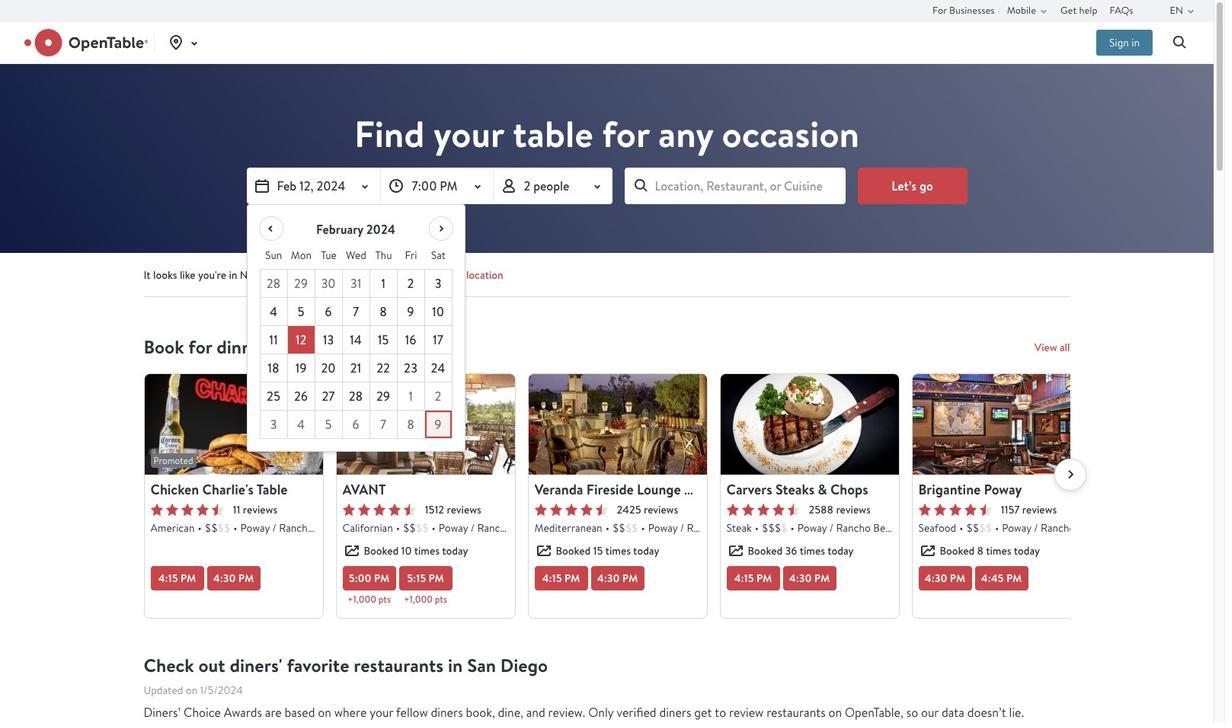 Task type: locate. For each thing, give the bounding box(es) containing it.
11 inside button
[[269, 332, 278, 348]]

4 $$ $$ from the left
[[967, 521, 993, 535]]

$$ $$ up "booked 10 times today" at the left bottom of page
[[403, 521, 429, 535]]

1 4:15 pm from the left
[[158, 571, 196, 586]]

1 vertical spatial san
[[467, 653, 496, 679]]

2 $$ $$ from the left
[[403, 521, 429, 535]]

0 vertical spatial in
[[1132, 36, 1141, 50]]

17
[[433, 332, 444, 348]]

february 2024 grid
[[260, 242, 452, 439]]

2 4:30 pm from the left
[[598, 571, 638, 586]]

3 4:15 pm link from the left
[[727, 566, 780, 591]]

1 horizontal spatial san
[[467, 653, 496, 679]]

opentable logo image
[[24, 29, 148, 56]]

3 4:15 from the left
[[735, 571, 755, 586]]

4.6 stars image
[[727, 504, 800, 516], [919, 504, 992, 516]]

$$ $$ for veranda fireside lounge & restaurant
[[613, 521, 639, 535]]

2 poway / rancho bernardo from the left
[[439, 521, 558, 535]]

1 vertical spatial 4 button
[[288, 411, 315, 439]]

0 vertical spatial 10
[[432, 303, 444, 320]]

1 vertical spatial 4
[[297, 416, 305, 433]]

poway / rancho bernardo down the restaurant
[[649, 521, 767, 535]]

1 booked from the left
[[364, 544, 399, 558]]

25
[[267, 388, 281, 405]]

1 button
[[370, 270, 398, 298], [398, 383, 425, 411]]

2 4:30 pm link from the left
[[591, 566, 645, 591]]

4 poway / rancho bernardo from the left
[[798, 521, 917, 535]]

4:15 pm down american
[[158, 571, 196, 586]]

rancho for veranda
[[687, 521, 722, 535]]

4.5 stars image up american
[[151, 504, 224, 516]]

1 horizontal spatial 5
[[325, 416, 332, 433]]

1 vertical spatial 28
[[349, 388, 363, 405]]

for left 'any'
[[603, 109, 650, 159]]

28 for topmost 28 button
[[267, 275, 281, 292]]

0 horizontal spatial pts
[[379, 594, 391, 606]]

1 $$ $$ from the left
[[205, 521, 231, 535]]

4 bernardo from the left
[[874, 521, 917, 535]]

let's go button
[[858, 168, 968, 204]]

1 & from the left
[[685, 480, 694, 499]]

2 button
[[398, 270, 425, 298], [425, 383, 452, 411]]

a photo of veranda fireside lounge & restaurant restaurant image
[[529, 374, 707, 475]]

2 times from the left
[[606, 544, 631, 558]]

on right based
[[318, 705, 332, 721]]

looks
[[153, 268, 177, 282]]

29 button
[[288, 270, 315, 298], [370, 383, 398, 411]]

3 4:30 pm link from the left
[[783, 566, 837, 591]]

1 horizontal spatial +1,000
[[404, 594, 433, 606]]

2 horizontal spatial 2
[[524, 178, 531, 194]]

view all link
[[1035, 340, 1071, 355]]

5 button
[[288, 298, 315, 326], [315, 411, 343, 439]]

+1,000 inside "5:00 pm +1,000 pts"
[[348, 594, 377, 606]]

times up 5:15 pm link
[[415, 544, 440, 558]]

/ down 1512 reviews
[[471, 521, 475, 535]]

1 $$ from the left
[[205, 521, 218, 535]]

1 4:15 from the left
[[158, 571, 178, 586]]

29 down 22 button
[[377, 388, 390, 405]]

1 4.6 stars image from the left
[[727, 504, 800, 516]]

4:30 pm left the 4:45 on the right bottom of page
[[925, 571, 966, 586]]

2 button down friday element on the top of page
[[398, 270, 425, 298]]

2 horizontal spatial 4:15
[[735, 571, 755, 586]]

brigantine
[[919, 480, 981, 499]]

californian
[[343, 521, 393, 535]]

1/5/2024
[[200, 684, 243, 698]]

get inside get current location button
[[410, 268, 427, 282]]

chicken charlie's table
[[151, 480, 288, 499]]

0 horizontal spatial 29 button
[[288, 270, 315, 298]]

/
[[273, 521, 277, 535], [471, 521, 475, 535], [681, 521, 685, 535], [830, 521, 834, 535], [1035, 521, 1039, 535]]

/ down lounge
[[681, 521, 685, 535]]

1 horizontal spatial your
[[434, 109, 504, 159]]

pts inside "5:00 pm +1,000 pts"
[[379, 594, 391, 606]]

5 for 5 button to the top
[[298, 303, 305, 320]]

4.5 stars image up mediterranean
[[535, 504, 608, 516]]

1 vertical spatial 2024
[[367, 221, 396, 238]]

2024 up thu
[[367, 221, 396, 238]]

times for veranda fireside lounge & restaurant
[[606, 544, 631, 558]]

4:15 down american
[[158, 571, 178, 586]]

0 vertical spatial get
[[1061, 3, 1078, 16]]

1 vertical spatial 10
[[401, 544, 412, 558]]

diners
[[431, 705, 463, 721], [660, 705, 692, 721]]

1 bernardo from the left
[[316, 521, 359, 535]]

sign in
[[1110, 36, 1141, 50]]

2 / from the left
[[471, 521, 475, 535]]

on left opentable,
[[829, 705, 843, 721]]

5 rancho from the left
[[1041, 521, 1076, 535]]

reviews for veranda
[[644, 503, 679, 517]]

31 button
[[343, 270, 370, 298]]

1 4:30 pm link from the left
[[207, 566, 260, 591]]

9 button down 24 button in the left of the page
[[425, 411, 452, 439]]

rancho for brigantine
[[1041, 521, 1076, 535]]

today up 5:15 pm link
[[442, 544, 468, 558]]

4:30 pm link down the booked 15 times today
[[591, 566, 645, 591]]

1 4:30 pm from the left
[[213, 571, 254, 586]]

3 poway / rancho bernardo from the left
[[649, 521, 767, 535]]

1 poway / rancho bernardo from the left
[[241, 521, 359, 535]]

bernardo for &
[[874, 521, 917, 535]]

2024 right 12, at left top
[[317, 178, 346, 194]]

2588 reviews
[[809, 503, 871, 517]]

1 button right 31
[[370, 270, 398, 298]]

& right lounge
[[685, 480, 694, 499]]

0 horizontal spatial san
[[270, 268, 287, 282]]

check
[[144, 653, 194, 679]]

bernardo for lounge
[[724, 521, 767, 535]]

6 button down 21 button
[[343, 411, 370, 439]]

5 bernardo from the left
[[1079, 521, 1121, 535]]

8 $$ from the left
[[980, 521, 993, 535]]

booked 10 times today
[[364, 544, 468, 558]]

san left diego
[[467, 653, 496, 679]]

8
[[380, 303, 387, 320], [407, 416, 415, 433], [978, 544, 984, 558]]

your up 7:00 pm
[[434, 109, 504, 159]]

2 vertical spatial 2
[[435, 388, 442, 405]]

1 pts from the left
[[379, 594, 391, 606]]

1 +1,000 from the left
[[348, 594, 377, 606]]

7:00 pm
[[412, 177, 458, 194]]

20
[[321, 360, 336, 377]]

restaurants right review
[[767, 705, 826, 721]]

0 horizontal spatial 7
[[353, 303, 359, 320]]

24 button
[[425, 355, 452, 383]]

4:30 for carvers steaks & chops's 4:15 pm link
[[790, 571, 812, 586]]

1 horizontal spatial 9
[[435, 416, 442, 433]]

1 reviews from the left
[[243, 503, 278, 517]]

17 button
[[425, 326, 452, 355]]

fireside
[[587, 480, 634, 499]]

4:30 down the booked 15 times today
[[598, 571, 620, 586]]

2
[[524, 178, 531, 194], [408, 275, 414, 292], [435, 388, 442, 405]]

+1,000 down "5:15"
[[404, 594, 433, 606]]

2 reviews from the left
[[447, 503, 482, 517]]

2 4:15 from the left
[[543, 571, 562, 586]]

1 horizontal spatial pts
[[435, 594, 447, 606]]

4:30 down 11 reviews
[[213, 571, 236, 586]]

1 vertical spatial get
[[410, 268, 427, 282]]

1 horizontal spatial in
[[448, 653, 463, 679]]

4:15 pm link down mediterranean
[[535, 566, 588, 591]]

tuesday element
[[315, 242, 343, 270]]

0 horizontal spatial 3
[[270, 416, 277, 433]]

6 $$ from the left
[[626, 521, 639, 535]]

3 / from the left
[[681, 521, 685, 535]]

19
[[295, 360, 307, 377]]

4:15 for carvers
[[735, 571, 755, 586]]

4 button
[[260, 298, 288, 326], [288, 411, 315, 439]]

1 horizontal spatial restaurants
[[767, 705, 826, 721]]

2 pts from the left
[[435, 594, 447, 606]]

san down sun
[[270, 268, 287, 282]]

10
[[432, 303, 444, 320], [401, 544, 412, 558]]

dine,
[[498, 705, 524, 721]]

your
[[434, 109, 504, 159], [370, 705, 394, 721]]

0 horizontal spatial 28
[[267, 275, 281, 292]]

5 up 12
[[298, 303, 305, 320]]

4.5 stars image
[[151, 504, 224, 516], [535, 504, 608, 516]]

poway / rancho bernardo down table
[[241, 521, 359, 535]]

4:15 pm down steak
[[735, 571, 773, 586]]

2 $$ from the left
[[218, 521, 231, 535]]

1 horizontal spatial 3
[[435, 275, 442, 292]]

1 horizontal spatial 15
[[594, 544, 603, 558]]

4 button down 26
[[288, 411, 315, 439]]

diners left the book,
[[431, 705, 463, 721]]

+1,000 inside 5:15 pm +1,000 pts
[[404, 594, 433, 606]]

19 button
[[288, 355, 315, 383]]

0 horizontal spatial 15
[[378, 332, 389, 348]]

3 reviews from the left
[[644, 503, 679, 517]]

4:15 pm for veranda fireside lounge & restaurant
[[543, 571, 580, 586]]

poway down 11 reviews
[[241, 521, 270, 535]]

1 horizontal spatial on
[[318, 705, 332, 721]]

feb 12, 2024 button
[[247, 168, 381, 204]]

a photo of chicken charlie's table restaurant image
[[144, 374, 323, 475]]

4:15 pm link down american
[[151, 566, 204, 591]]

and
[[527, 705, 546, 721]]

7 button down 22 button
[[370, 411, 398, 439]]

2588
[[809, 503, 834, 517]]

pts down 5:15 pm link
[[435, 594, 447, 606]]

0 horizontal spatial 4.6 stars image
[[727, 504, 800, 516]]

en
[[1171, 3, 1184, 16]]

$$ $$ up booked 8 times today
[[967, 521, 993, 535]]

find
[[354, 109, 425, 159]]

1 horizontal spatial &
[[818, 480, 828, 499]]

7 button up 14
[[343, 298, 370, 326]]

0 vertical spatial 5
[[298, 303, 305, 320]]

/ down '1157 reviews' at right bottom
[[1035, 521, 1039, 535]]

4:15 pm down mediterranean
[[543, 571, 580, 586]]

4:45 pm link
[[976, 566, 1029, 591]]

1 vertical spatial 1
[[409, 388, 413, 405]]

4:15 pm link down steak
[[727, 566, 780, 591]]

rancho for chicken
[[279, 521, 314, 535]]

4:30 pm down the booked 36 times today
[[790, 571, 830, 586]]

1 horizontal spatial 4:15 pm
[[543, 571, 580, 586]]

0 vertical spatial 29 button
[[288, 270, 315, 298]]

reviews right the 1157
[[1023, 503, 1058, 517]]

pts for 5:15 pm
[[435, 594, 447, 606]]

3 down 25 button
[[270, 416, 277, 433]]

4:30 pm link
[[207, 566, 260, 591], [591, 566, 645, 591], [783, 566, 837, 591], [919, 566, 972, 591]]

0 vertical spatial 15
[[378, 332, 389, 348]]

4.6 stars image up the $$$
[[727, 504, 800, 516]]

$$ $$ down 2425
[[613, 521, 639, 535]]

booked 8 times today
[[940, 544, 1041, 558]]

on up choice
[[186, 684, 198, 698]]

4 down the '26' button
[[297, 416, 305, 433]]

5 reviews from the left
[[1023, 503, 1058, 517]]

5:00
[[349, 571, 372, 586]]

1 vertical spatial 1 button
[[398, 383, 425, 411]]

0 horizontal spatial 11
[[233, 503, 241, 517]]

15
[[378, 332, 389, 348], [594, 544, 603, 558]]

1 horizontal spatial 4.6 stars image
[[919, 504, 992, 516]]

6
[[325, 303, 332, 320], [353, 416, 360, 433]]

booked down the $$$
[[748, 544, 783, 558]]

1 down 23 button
[[409, 388, 413, 405]]

3 rancho from the left
[[687, 521, 722, 535]]

poway / rancho bernardo down 1512 reviews
[[439, 521, 558, 535]]

2 down friday element on the top of page
[[408, 275, 414, 292]]

29 button left 30
[[288, 270, 315, 298]]

1
[[381, 275, 386, 292], [409, 388, 413, 405]]

4:30 down the booked 36 times today
[[790, 571, 812, 586]]

11 left 12
[[269, 332, 278, 348]]

get inside 'get help' button
[[1061, 3, 1078, 16]]

1 vertical spatial 8 button
[[398, 411, 425, 439]]

36
[[786, 544, 798, 558]]

1 vertical spatial 5 button
[[315, 411, 343, 439]]

5 button up 12
[[288, 298, 315, 326]]

booked 15 times today
[[556, 544, 660, 558]]

let's go
[[892, 177, 934, 194]]

rancho down 1512 reviews
[[478, 521, 512, 535]]

thu
[[375, 249, 392, 262]]

5 poway / rancho bernardo from the left
[[1003, 521, 1121, 535]]

get
[[1061, 3, 1078, 16], [410, 268, 427, 282]]

0 vertical spatial 4
[[270, 303, 278, 320]]

0 vertical spatial 6
[[325, 303, 332, 320]]

pts down 5:00 pm link
[[379, 594, 391, 606]]

/ for veranda fireside lounge & restaurant
[[681, 521, 685, 535]]

rancho for carvers
[[837, 521, 871, 535]]

2 horizontal spatial 8
[[978, 544, 984, 558]]

$$ $$ for chicken charlie's table
[[205, 521, 231, 535]]

booked down californian
[[364, 544, 399, 558]]

1 horizontal spatial for
[[603, 109, 650, 159]]

4:15 pm
[[158, 571, 196, 586], [543, 571, 580, 586], [735, 571, 773, 586]]

4
[[270, 303, 278, 320], [297, 416, 305, 433]]

4 4:30 pm from the left
[[925, 571, 966, 586]]

/ for brigantine poway
[[1035, 521, 1039, 535]]

3 times from the left
[[800, 544, 826, 558]]

4:30 pm link left the 4:45 on the right bottom of page
[[919, 566, 972, 591]]

4 reviews from the left
[[837, 503, 871, 517]]

13 button
[[315, 326, 343, 355]]

booked down seafood
[[940, 544, 975, 558]]

0 horizontal spatial 29
[[294, 275, 308, 292]]

4.6 stars image down brigantine
[[919, 504, 992, 516]]

rancho down '1157 reviews' at right bottom
[[1041, 521, 1076, 535]]

2 4.5 stars image from the left
[[535, 504, 608, 516]]

3 4:15 pm from the left
[[735, 571, 773, 586]]

a photo of carvers steaks & chops restaurant image
[[721, 374, 899, 475]]

9 down 24 button in the left of the page
[[435, 416, 442, 433]]

7 down 22 button
[[380, 416, 387, 433]]

1 rancho from the left
[[279, 521, 314, 535]]

1 4:15 pm link from the left
[[151, 566, 204, 591]]

6 button up 13
[[315, 298, 343, 326]]

get current location
[[410, 268, 504, 282]]

4:30 pm link for carvers steaks & chops's 4:15 pm link
[[783, 566, 837, 591]]

sunday element
[[260, 242, 288, 270]]

sun
[[265, 249, 282, 262]]

3 4:30 pm from the left
[[790, 571, 830, 586]]

0 horizontal spatial 4:15
[[158, 571, 178, 586]]

4 / from the left
[[830, 521, 834, 535]]

0 vertical spatial 2
[[524, 178, 531, 194]]

1 vertical spatial 2 button
[[425, 383, 452, 411]]

poway for avant
[[439, 521, 468, 535]]

san for diego.
[[270, 268, 287, 282]]

0 horizontal spatial 4:15 pm link
[[151, 566, 204, 591]]

4 rancho from the left
[[837, 521, 871, 535]]

for right 'book'
[[189, 335, 212, 360]]

book,
[[466, 705, 495, 721]]

2 down 24 button in the left of the page
[[435, 388, 442, 405]]

8 for 8 'button' to the bottom
[[407, 416, 415, 433]]

san inside check out diners' favorite restaurants in san diego updated on 1/5/2024 diners' choice awards are based on where your fellow diners book, dine, and review. only verified diners get to review restaurants on opentable, so our data doesn't lie.
[[467, 653, 496, 679]]

2 4:15 pm link from the left
[[535, 566, 588, 591]]

1 vertical spatial 8
[[407, 416, 415, 433]]

4 booked from the left
[[940, 544, 975, 558]]

2 booked from the left
[[556, 544, 591, 558]]

0 horizontal spatial restaurants
[[354, 653, 444, 679]]

0 vertical spatial 11
[[269, 332, 278, 348]]

0 horizontal spatial 3 button
[[260, 411, 288, 439]]

6 down 21 button
[[353, 416, 360, 433]]

4:15 down steak
[[735, 571, 755, 586]]

1 vertical spatial 11
[[233, 503, 241, 517]]

1 horizontal spatial 29
[[377, 388, 390, 405]]

in
[[1132, 36, 1141, 50], [229, 268, 237, 282], [448, 653, 463, 679]]

8 up '15' button
[[380, 303, 387, 320]]

today
[[442, 544, 468, 558], [634, 544, 660, 558], [828, 544, 854, 558], [1015, 544, 1041, 558]]

3 4:30 from the left
[[790, 571, 812, 586]]

poway down the 1157
[[1003, 521, 1032, 535]]

get help button
[[1061, 0, 1098, 21]]

2 +1,000 from the left
[[404, 594, 433, 606]]

get for get help
[[1061, 3, 1078, 16]]

1512 reviews
[[425, 503, 482, 517]]

0 vertical spatial 7
[[353, 303, 359, 320]]

0 horizontal spatial 5
[[298, 303, 305, 320]]

1 horizontal spatial diners
[[660, 705, 692, 721]]

$$ $$ for avant
[[403, 521, 429, 535]]

1 horizontal spatial 8
[[407, 416, 415, 433]]

4 $$ from the left
[[416, 521, 429, 535]]

4:30 pm for 3rd 4:15 pm link from right
[[213, 571, 254, 586]]

not
[[323, 268, 341, 282]]

4.6 stars image for brigantine
[[919, 504, 992, 516]]

4 times from the left
[[987, 544, 1012, 558]]

restaurants up fellow
[[354, 653, 444, 679]]

3 button
[[425, 270, 452, 298], [260, 411, 288, 439]]

15 right 14 button
[[378, 332, 389, 348]]

4:30 pm link down 11 reviews
[[207, 566, 260, 591]]

1 4:30 from the left
[[213, 571, 236, 586]]

diners'
[[144, 705, 181, 721]]

pts inside 5:15 pm +1,000 pts
[[435, 594, 447, 606]]

a photo of avant restaurant image
[[337, 374, 515, 475]]

1 for the top '1' button
[[381, 275, 386, 292]]

tonight
[[272, 335, 332, 360]]

13
[[323, 332, 334, 348]]

2 horizontal spatial 4:15 pm
[[735, 571, 773, 586]]

1 horizontal spatial 7
[[380, 416, 387, 433]]

4:30
[[213, 571, 236, 586], [598, 571, 620, 586], [790, 571, 812, 586], [925, 571, 948, 586]]

poway / rancho bernardo for chicken
[[241, 521, 359, 535]]

2 4.6 stars image from the left
[[919, 504, 992, 516]]

in inside "button"
[[1132, 36, 1141, 50]]

booked down mediterranean
[[556, 544, 591, 558]]

review.
[[549, 705, 586, 721]]

0 horizontal spatial get
[[410, 268, 427, 282]]

pts for 5:00 pm
[[379, 594, 391, 606]]

poway down 1512 reviews
[[439, 521, 468, 535]]

4 today from the left
[[1015, 544, 1041, 558]]

15 button
[[370, 326, 398, 355]]

booked
[[364, 544, 399, 558], [556, 544, 591, 558], [748, 544, 783, 558], [940, 544, 975, 558]]

1 / from the left
[[273, 521, 277, 535]]

0 horizontal spatial 4
[[270, 303, 278, 320]]

2 today from the left
[[634, 544, 660, 558]]

1 horizontal spatial 4:15 pm link
[[535, 566, 588, 591]]

+1,000
[[348, 594, 377, 606], [404, 594, 433, 606]]

3 bernardo from the left
[[724, 521, 767, 535]]

0 horizontal spatial for
[[189, 335, 212, 360]]

diners left get
[[660, 705, 692, 721]]

1 4.5 stars image from the left
[[151, 504, 224, 516]]

4:30 down seafood
[[925, 571, 948, 586]]

None field
[[625, 168, 846, 204]]

0 horizontal spatial 28 button
[[260, 270, 288, 298]]

0 vertical spatial 3 button
[[425, 270, 452, 298]]

0 vertical spatial restaurants
[[354, 653, 444, 679]]

3 $$ $$ from the left
[[613, 521, 639, 535]]

2 4:30 from the left
[[598, 571, 620, 586]]

1 horizontal spatial 28
[[349, 388, 363, 405]]

4:30 pm down the booked 15 times today
[[598, 571, 638, 586]]

8 up the 4:45 on the right bottom of page
[[978, 544, 984, 558]]

in right "sign"
[[1132, 36, 1141, 50]]

30
[[321, 275, 336, 292]]

1 horizontal spatial get
[[1061, 3, 1078, 16]]

poway / rancho bernardo down '1157 reviews' at right bottom
[[1003, 521, 1121, 535]]

rancho
[[279, 521, 314, 535], [478, 521, 512, 535], [687, 521, 722, 535], [837, 521, 871, 535], [1041, 521, 1076, 535]]

0 horizontal spatial your
[[370, 705, 394, 721]]

18
[[268, 360, 280, 377]]

5 / from the left
[[1035, 521, 1039, 535]]

$$ $$ down chicken charlie's table on the bottom of page
[[205, 521, 231, 535]]

4:15 down mediterranean
[[543, 571, 562, 586]]

booked for veranda fireside lounge & restaurant
[[556, 544, 591, 558]]

4:45
[[982, 571, 1005, 586]]

16 button
[[398, 326, 425, 355]]

4:30 pm link for 3rd 4:15 pm link from right
[[207, 566, 260, 591]]

saturday element
[[425, 242, 452, 270]]

5 for the bottom 5 button
[[325, 416, 332, 433]]

1 vertical spatial your
[[370, 705, 394, 721]]

0 horizontal spatial 2024
[[317, 178, 346, 194]]

reviews for chicken
[[243, 503, 278, 517]]

1 vertical spatial for
[[189, 335, 212, 360]]

0 vertical spatial 28
[[267, 275, 281, 292]]

$$ $$
[[205, 521, 231, 535], [403, 521, 429, 535], [613, 521, 639, 535], [967, 521, 993, 535]]

10 up 17
[[432, 303, 444, 320]]

get left help
[[1061, 3, 1078, 16]]

/ down 2588 reviews
[[830, 521, 834, 535]]

help
[[1080, 3, 1098, 16]]

23 button
[[398, 355, 425, 383]]

1 button down 23
[[398, 383, 425, 411]]

0 vertical spatial san
[[270, 268, 287, 282]]

6 down 30 button
[[325, 303, 332, 320]]

poway for carvers steaks & chops
[[798, 521, 828, 535]]

today down "2425 reviews"
[[634, 544, 660, 558]]

3 button down saturday element on the left of the page
[[425, 270, 452, 298]]

0 horizontal spatial diners
[[431, 705, 463, 721]]

3 button down the 25
[[260, 411, 288, 439]]

february
[[316, 221, 364, 238]]

0 horizontal spatial 4.5 stars image
[[151, 504, 224, 516]]

2 4:15 pm from the left
[[543, 571, 580, 586]]

4:30 pm for carvers steaks & chops's 4:15 pm link
[[790, 571, 830, 586]]

1 times from the left
[[415, 544, 440, 558]]

+1,000 for 5:15
[[404, 594, 433, 606]]

15 down mediterranean
[[594, 544, 603, 558]]

28 button down sunday element
[[260, 270, 288, 298]]

4.5 stars image for chicken
[[151, 504, 224, 516]]

1 vertical spatial 3
[[270, 416, 277, 433]]

3 booked from the left
[[748, 544, 783, 558]]

4:30 for 3rd 4:15 pm link from right
[[213, 571, 236, 586]]

poway / rancho bernardo for brigantine
[[1003, 521, 1121, 535]]

3 today from the left
[[828, 544, 854, 558]]

14
[[350, 332, 362, 348]]



Task type: describe. For each thing, give the bounding box(es) containing it.
current
[[430, 268, 464, 282]]

1 vertical spatial 29
[[377, 388, 390, 405]]

brigantine poway
[[919, 480, 1023, 499]]

/ for avant
[[471, 521, 475, 535]]

$
[[782, 521, 788, 535]]

today for veranda
[[634, 544, 660, 558]]

1 vertical spatial 6 button
[[343, 411, 370, 439]]

only
[[589, 705, 614, 721]]

pm inside 5:15 pm +1,000 pts
[[429, 571, 444, 586]]

view
[[1035, 341, 1058, 355]]

north
[[240, 268, 268, 282]]

for
[[933, 3, 948, 16]]

check out diners' favorite restaurants in san diego updated on 1/5/2024 diners' choice awards are based on where your fellow diners book, dine, and review. only verified diners get to review restaurants on opentable, so our data doesn't lie.
[[144, 653, 1025, 721]]

2 people
[[524, 178, 570, 194]]

a photo of brigantine poway restaurant image
[[913, 374, 1091, 475]]

restaurant
[[697, 480, 763, 499]]

diego.
[[290, 268, 320, 282]]

1 today from the left
[[442, 544, 468, 558]]

1 horizontal spatial 2
[[435, 388, 442, 405]]

1 vertical spatial 2
[[408, 275, 414, 292]]

5:00 pm +1,000 pts
[[348, 571, 391, 606]]

faqs button
[[1110, 0, 1134, 21]]

8 for the top 8 'button'
[[380, 303, 387, 320]]

24
[[431, 360, 446, 377]]

poway for chicken charlie's table
[[241, 521, 270, 535]]

times for avant
[[415, 544, 440, 558]]

feb 12, 2024
[[277, 178, 346, 194]]

14 button
[[343, 326, 370, 355]]

location
[[467, 268, 504, 282]]

favorite
[[287, 653, 350, 679]]

22 button
[[370, 355, 398, 383]]

view all
[[1035, 341, 1071, 355]]

1 for the bottom '1' button
[[409, 388, 413, 405]]

4 for the topmost 4 button
[[270, 303, 278, 320]]

2425 reviews
[[617, 503, 679, 517]]

fellow
[[396, 705, 428, 721]]

diego
[[501, 653, 548, 679]]

4 4:30 from the left
[[925, 571, 948, 586]]

veranda
[[535, 480, 584, 499]]

our
[[922, 705, 939, 721]]

poway / rancho bernardo for carvers
[[798, 521, 917, 535]]

times for carvers steaks & chops
[[800, 544, 826, 558]]

so
[[907, 705, 919, 721]]

4:30 pm link for 4:15 pm link corresponding to veranda fireside lounge & restaurant
[[591, 566, 645, 591]]

10 button
[[425, 298, 452, 326]]

1 vertical spatial 7 button
[[370, 411, 398, 439]]

for businesses
[[933, 3, 995, 16]]

monday element
[[288, 242, 315, 270]]

0 vertical spatial 7 button
[[343, 298, 370, 326]]

it
[[144, 268, 151, 282]]

sign
[[1110, 36, 1130, 50]]

1 vertical spatial 7
[[380, 416, 387, 433]]

5:15 pm link
[[399, 566, 452, 591]]

2 vertical spatial 8
[[978, 544, 984, 558]]

4:30 for 4:15 pm link corresponding to veranda fireside lounge & restaurant
[[598, 571, 620, 586]]

wednesday element
[[343, 242, 370, 270]]

10 inside 'button'
[[432, 303, 444, 320]]

awards
[[224, 705, 262, 721]]

4:30 pm for 4:15 pm link corresponding to veranda fireside lounge & restaurant
[[598, 571, 638, 586]]

4.5 stars image for veranda
[[535, 504, 608, 516]]

7 $$ from the left
[[967, 521, 980, 535]]

all
[[1060, 341, 1071, 355]]

5:15
[[407, 571, 426, 586]]

28 for right 28 button
[[349, 388, 363, 405]]

en button
[[1171, 0, 1201, 21]]

0 vertical spatial 9 button
[[398, 298, 425, 326]]

0 vertical spatial 3
[[435, 275, 442, 292]]

2 diners from the left
[[660, 705, 692, 721]]

Please input a Location, Restaurant or Cuisine field
[[625, 168, 846, 204]]

4:45 pm
[[982, 571, 1023, 586]]

4 4:30 pm link from the left
[[919, 566, 972, 591]]

4.4 stars image
[[343, 504, 416, 516]]

let's
[[892, 177, 917, 194]]

2 bernardo from the left
[[515, 521, 558, 535]]

1 vertical spatial in
[[229, 268, 237, 282]]

11 button
[[260, 326, 288, 355]]

choice
[[184, 705, 221, 721]]

feb
[[277, 178, 297, 194]]

poway for brigantine poway
[[1003, 521, 1032, 535]]

february 2024
[[316, 221, 396, 238]]

mobile button
[[1008, 0, 1054, 21]]

steak
[[727, 521, 752, 535]]

/ for chicken charlie's table
[[273, 521, 277, 535]]

for businesses button
[[933, 0, 995, 21]]

book for dinner tonight
[[144, 335, 332, 360]]

carvers steaks & chops
[[727, 480, 869, 499]]

reviews for carvers
[[837, 503, 871, 517]]

5:00 pm link
[[343, 566, 396, 591]]

4:15 for veranda
[[543, 571, 562, 586]]

1 vertical spatial 9
[[435, 416, 442, 433]]

veranda fireside lounge & restaurant
[[535, 480, 763, 499]]

1 horizontal spatial 29 button
[[370, 383, 398, 411]]

any
[[659, 109, 714, 159]]

booked for avant
[[364, 544, 399, 558]]

mobile
[[1008, 3, 1037, 16]]

0 vertical spatial 5 button
[[288, 298, 315, 326]]

based
[[285, 705, 315, 721]]

11 for 11 reviews
[[233, 503, 241, 517]]

booked 36 times today
[[748, 544, 854, 558]]

11 for 11
[[269, 332, 278, 348]]

today for brigantine
[[1015, 544, 1041, 558]]

1 diners from the left
[[431, 705, 463, 721]]

7:00
[[412, 177, 437, 194]]

your inside check out diners' favorite restaurants in san diego updated on 1/5/2024 diners' choice awards are based on where your fellow diners book, dine, and review. only verified diners get to review restaurants on opentable, so our data doesn't lie.
[[370, 705, 394, 721]]

4:15 pm link for veranda fireside lounge & restaurant
[[535, 566, 588, 591]]

fri
[[405, 249, 417, 262]]

businesses
[[950, 3, 995, 16]]

mon
[[291, 249, 312, 262]]

carvers
[[727, 480, 773, 499]]

/ for carvers steaks & chops
[[830, 521, 834, 535]]

dinner
[[217, 335, 268, 360]]

12
[[296, 332, 307, 348]]

table
[[257, 480, 288, 499]]

1157
[[1001, 503, 1020, 517]]

0 vertical spatial 1 button
[[370, 270, 398, 298]]

0 vertical spatial your
[[434, 109, 504, 159]]

2 horizontal spatial on
[[829, 705, 843, 721]]

1157 reviews
[[1001, 503, 1058, 517]]

0 horizontal spatial on
[[186, 684, 198, 698]]

booked for carvers steaks & chops
[[748, 544, 783, 558]]

sat
[[431, 249, 446, 262]]

0 vertical spatial 28 button
[[260, 270, 288, 298]]

1 vertical spatial restaurants
[[767, 705, 826, 721]]

12 button
[[288, 326, 315, 355]]

1 vertical spatial 15
[[594, 544, 603, 558]]

15 inside button
[[378, 332, 389, 348]]

4:15 pm link for carvers steaks & chops
[[727, 566, 780, 591]]

12,
[[300, 178, 314, 194]]

in inside check out diners' favorite restaurants in san diego updated on 1/5/2024 diners' choice awards are based on where your fellow diners book, dine, and review. only verified diners get to review restaurants on opentable, so our data doesn't lie.
[[448, 653, 463, 679]]

reviews for brigantine
[[1023, 503, 1058, 517]]

0 vertical spatial 2 button
[[398, 270, 425, 298]]

22
[[377, 360, 390, 377]]

american
[[151, 521, 195, 535]]

search icon image
[[1172, 34, 1190, 52]]

get current location button
[[388, 266, 504, 284]]

5 $$ from the left
[[613, 521, 626, 535]]

out
[[199, 653, 225, 679]]

get for get current location
[[410, 268, 427, 282]]

pm inside "5:00 pm +1,000 pts"
[[374, 571, 390, 586]]

2 rancho from the left
[[478, 521, 512, 535]]

3 $$ from the left
[[403, 521, 416, 535]]

find your table for any occasion
[[354, 109, 860, 159]]

$$$ $
[[762, 521, 788, 535]]

poway up the 1157
[[985, 480, 1023, 499]]

$$ $$ for brigantine poway
[[967, 521, 993, 535]]

0 vertical spatial 4 button
[[260, 298, 288, 326]]

+1,000 for 5:00
[[348, 594, 377, 606]]

poway for veranda fireside lounge & restaurant
[[649, 521, 678, 535]]

today for carvers
[[828, 544, 854, 558]]

1 horizontal spatial 2024
[[367, 221, 396, 238]]

bernardo for table
[[316, 521, 359, 535]]

21
[[351, 360, 362, 377]]

0 vertical spatial 29
[[294, 275, 308, 292]]

4.6 stars image for carvers
[[727, 504, 800, 516]]

friday element
[[398, 242, 425, 270]]

poway / rancho bernardo for veranda
[[649, 521, 767, 535]]

updated
[[144, 684, 183, 698]]

san for diego
[[467, 653, 496, 679]]

booked for brigantine poway
[[940, 544, 975, 558]]

0 horizontal spatial 9
[[407, 303, 414, 320]]

verified
[[617, 705, 657, 721]]

4:15 pm for carvers steaks & chops
[[735, 571, 773, 586]]

1 vertical spatial 9 button
[[425, 411, 452, 439]]

lie.
[[1010, 705, 1025, 721]]

2024 inside dropdown button
[[317, 178, 346, 194]]

4 for bottommost 4 button
[[297, 416, 305, 433]]

data
[[942, 705, 965, 721]]

0 vertical spatial 8 button
[[370, 298, 398, 326]]

promoted
[[154, 455, 193, 467]]

mediterranean
[[535, 521, 603, 535]]

2 & from the left
[[818, 480, 828, 499]]

opentable,
[[846, 705, 904, 721]]

18 button
[[260, 355, 288, 383]]

0 vertical spatial 6 button
[[315, 298, 343, 326]]

times for brigantine poway
[[987, 544, 1012, 558]]

thursday element
[[370, 242, 398, 270]]

1 horizontal spatial 28 button
[[343, 383, 370, 411]]

27 button
[[315, 383, 343, 411]]

where
[[335, 705, 367, 721]]

1 horizontal spatial 6
[[353, 416, 360, 433]]



Task type: vqa. For each thing, say whether or not it's contained in the screenshot.
4th 4:30 PM link from the left
yes



